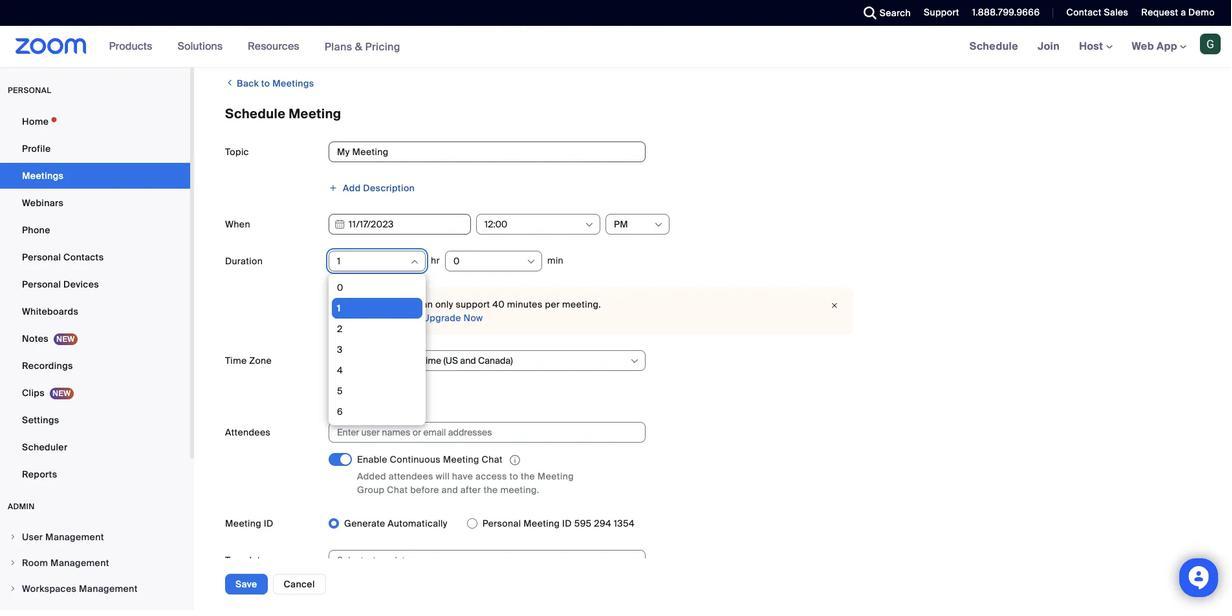 Task type: vqa. For each thing, say whether or not it's contained in the screenshot.
window new icon
no



Task type: locate. For each thing, give the bounding box(es) containing it.
0 inside list box
[[337, 282, 343, 294]]

1 horizontal spatial show options image
[[584, 220, 595, 230]]

1 horizontal spatial 0
[[453, 256, 460, 267]]

1 vertical spatial chat
[[387, 485, 408, 496]]

1 vertical spatial 1
[[337, 303, 341, 314]]

the down learn more about enable continuous meeting chat image
[[521, 471, 535, 483]]

the
[[521, 471, 535, 483], [484, 485, 498, 496]]

right image left 'room'
[[9, 560, 17, 567]]

1 vertical spatial schedule
[[225, 105, 286, 122]]

1 horizontal spatial zoom
[[288, 21, 313, 33]]

and left get
[[354, 21, 371, 33]]

search button
[[854, 0, 914, 26]]

duration
[[225, 256, 263, 267]]

1 vertical spatial personal
[[22, 279, 61, 290]]

1 horizontal spatial upgrade
[[423, 312, 461, 324]]

schedule inside 'link'
[[969, 39, 1018, 53]]

2
[[337, 323, 343, 335]]

meet zoom ai companion, footer
[[0, 5, 1231, 50]]

management for workspaces management
[[79, 584, 138, 595]]

2 vertical spatial management
[[79, 584, 138, 595]]

plans
[[325, 40, 352, 53]]

schedule down back
[[225, 105, 286, 122]]

can
[[417, 299, 433, 311]]

ai right "new"
[[179, 21, 188, 33]]

hide options image
[[409, 257, 420, 267]]

1 horizontal spatial ai
[[179, 21, 188, 33]]

0 vertical spatial chat
[[482, 454, 503, 466]]

solutions
[[178, 39, 223, 53]]

1 vertical spatial meetings
[[22, 170, 64, 182]]

meetings
[[272, 78, 314, 89], [22, 170, 64, 182]]

personal for personal meeting id 595 294 1354
[[482, 518, 521, 530]]

0 vertical spatial meetings
[[272, 78, 314, 89]]

0 vertical spatial and
[[354, 21, 371, 33]]

time zone
[[225, 355, 272, 367]]

products
[[109, 39, 152, 53]]

add description
[[343, 182, 415, 194]]

right image inside room management 'menu item'
[[9, 560, 17, 567]]

1 horizontal spatial meeting.
[[562, 299, 601, 311]]

1 horizontal spatial schedule
[[969, 39, 1018, 53]]

0 vertical spatial management
[[45, 532, 104, 543]]

to up resources
[[277, 21, 285, 33]]

0 horizontal spatial id
[[264, 518, 273, 530]]

plan
[[395, 299, 414, 311]]

show options image left pm
[[584, 220, 595, 230]]

access down enable continuous meeting chat application
[[475, 471, 507, 483]]

0 horizontal spatial chat
[[387, 485, 408, 496]]

1.888.799.9666 button up join
[[962, 0, 1043, 26]]

access inside meet zoom ai companion, "footer"
[[390, 21, 421, 33]]

right image for room management
[[9, 560, 17, 567]]

app
[[1157, 39, 1177, 53]]

5
[[337, 386, 343, 397]]

join link
[[1028, 26, 1069, 67]]

0 vertical spatial 0
[[453, 256, 460, 267]]

2 right image from the top
[[9, 585, 17, 593]]

3
[[337, 344, 343, 356]]

personal devices
[[22, 279, 99, 290]]

0 horizontal spatial access
[[390, 21, 421, 33]]

1 vertical spatial 0
[[337, 282, 343, 294]]

and down will
[[441, 485, 458, 496]]

zoom logo image
[[16, 38, 86, 54]]

management
[[45, 532, 104, 543], [50, 558, 109, 569], [79, 584, 138, 595]]

40
[[492, 299, 505, 311]]

pricing
[[365, 40, 400, 53]]

0 horizontal spatial 0
[[337, 282, 343, 294]]

meetings up webinars
[[22, 170, 64, 182]]

personal down added attendees will have access to the meeting group chat before and after the meeting. at the left of page
[[482, 518, 521, 530]]

0 horizontal spatial meetings
[[22, 170, 64, 182]]

group
[[357, 485, 385, 496]]

management up workspaces management
[[50, 558, 109, 569]]

1 horizontal spatial and
[[441, 485, 458, 496]]

id up template
[[264, 518, 273, 530]]

plans & pricing
[[325, 40, 400, 53]]

1
[[337, 256, 341, 267], [337, 303, 341, 314]]

left image
[[225, 76, 234, 89]]

management down room management 'menu item'
[[79, 584, 138, 595]]

management inside 'menu item'
[[50, 558, 109, 569]]

meeting up template
[[225, 518, 261, 530]]

and inside meet zoom ai companion, "footer"
[[354, 21, 371, 33]]

3 ai from the left
[[435, 21, 444, 33]]

current
[[361, 299, 393, 311]]

list box
[[332, 278, 422, 611]]

1 vertical spatial right image
[[9, 585, 17, 593]]

1 horizontal spatial meetings
[[272, 78, 314, 89]]

meetings inside personal menu menu
[[22, 170, 64, 182]]

show options image
[[584, 220, 595, 230], [526, 257, 536, 267]]

0 vertical spatial access
[[390, 21, 421, 33]]

will
[[436, 471, 450, 483]]

personal
[[22, 252, 61, 263], [22, 279, 61, 290], [482, 518, 521, 530]]

ai left companion
[[435, 21, 444, 33]]

home link
[[0, 109, 190, 135]]

pro
[[337, 21, 352, 33]]

to right back
[[261, 78, 270, 89]]

2 horizontal spatial upgrade
[[595, 21, 634, 33]]

resources button
[[248, 26, 305, 67]]

add description button
[[329, 179, 415, 198]]

0 inside dropdown button
[[453, 256, 460, 267]]

meetings up schedule meeting
[[272, 78, 314, 89]]

0 vertical spatial personal
[[22, 252, 61, 263]]

get
[[373, 21, 387, 33]]

right image inside 'workspaces management' menu item
[[9, 585, 17, 593]]

1 right image from the top
[[9, 560, 17, 567]]

1 1 from the top
[[337, 256, 341, 267]]

close image
[[827, 300, 842, 312]]

schedule down the 1.888.799.9666
[[969, 39, 1018, 53]]

to down learn more about enable continuous meeting chat image
[[510, 471, 518, 483]]

2 id from the left
[[562, 518, 572, 530]]

0 horizontal spatial show options image
[[526, 257, 536, 267]]

meeting down back to meetings
[[289, 105, 341, 122]]

enable continuous meeting chat
[[357, 454, 503, 466]]

product information navigation
[[99, 26, 410, 68]]

1.888.799.9666 button
[[962, 0, 1043, 26], [972, 6, 1040, 18]]

management inside menu item
[[79, 584, 138, 595]]

web
[[1132, 39, 1154, 53]]

to
[[277, 21, 285, 33], [424, 21, 433, 33], [261, 78, 270, 89], [510, 471, 518, 483]]

clips
[[22, 387, 45, 399]]

zone
[[249, 355, 272, 367]]

time?
[[391, 312, 415, 324]]

products button
[[109, 26, 158, 67]]

1 up 2
[[337, 303, 341, 314]]

id left 595
[[562, 518, 572, 530]]

meeting. right per
[[562, 299, 601, 311]]

0 horizontal spatial ai
[[69, 21, 78, 33]]

0 vertical spatial show options image
[[584, 220, 595, 230]]

meeting up "personal meeting id 595 294 1354"
[[537, 471, 574, 483]]

whiteboards
[[22, 306, 78, 318]]

devices
[[63, 279, 99, 290]]

management for room management
[[50, 558, 109, 569]]

id
[[264, 518, 273, 530], [562, 518, 572, 530]]

your current plan can only support 40 minutes per meeting. need more time? upgrade now
[[339, 299, 601, 324]]

right image left "workspaces"
[[9, 585, 17, 593]]

settings link
[[0, 408, 190, 433]]

meeting inside application
[[443, 454, 479, 466]]

meeting left 595
[[524, 518, 560, 530]]

2 vertical spatial personal
[[482, 518, 521, 530]]

meeting inside option group
[[524, 518, 560, 530]]

right image for workspaces management
[[9, 585, 17, 593]]

Persistent Chat, enter email address,Enter user names or email addresses text field
[[337, 423, 626, 442]]

upgrade down only
[[423, 312, 461, 324]]

1 horizontal spatial access
[[475, 471, 507, 483]]

6
[[337, 406, 343, 418]]

1 up your
[[337, 256, 341, 267]]

webinars
[[22, 197, 64, 209]]

learn more about enable continuous meeting chat image
[[506, 455, 524, 467]]

min
[[547, 255, 564, 266]]

1 vertical spatial meeting.
[[500, 485, 539, 496]]

companion,
[[81, 21, 135, 33]]

time
[[225, 355, 247, 367]]

access right get
[[390, 21, 421, 33]]

upgrade up resources
[[236, 21, 274, 33]]

0 vertical spatial schedule
[[969, 39, 1018, 53]]

reports
[[22, 469, 57, 481]]

ai
[[69, 21, 78, 33], [179, 21, 188, 33], [435, 21, 444, 33]]

personal inside personal contacts link
[[22, 252, 61, 263]]

host button
[[1079, 39, 1112, 53]]

2 ai from the left
[[179, 21, 188, 33]]

0 horizontal spatial zoom
[[41, 21, 67, 33]]

chat down attendees
[[387, 485, 408, 496]]

upgrade right cost.
[[595, 21, 634, 33]]

right image
[[9, 560, 17, 567], [9, 585, 17, 593]]

0 vertical spatial meeting.
[[562, 299, 601, 311]]

1 vertical spatial access
[[475, 471, 507, 483]]

personal inside personal devices link
[[22, 279, 61, 290]]

1 vertical spatial and
[[441, 485, 458, 496]]

1 vertical spatial management
[[50, 558, 109, 569]]

1 horizontal spatial id
[[562, 518, 572, 530]]

personal up whiteboards
[[22, 279, 61, 290]]

0 button
[[453, 252, 525, 271]]

meeting up 'have'
[[443, 454, 479, 466]]

1 vertical spatial the
[[484, 485, 498, 496]]

at
[[500, 21, 509, 33]]

request
[[1141, 6, 1178, 18]]

meeting. inside added attendees will have access to the meeting group chat before and after the meeting.
[[500, 485, 539, 496]]

additional
[[525, 21, 568, 33]]

ai up zoom logo at the top
[[69, 21, 78, 33]]

0 for 0 1 2 3 4 5 6
[[337, 282, 343, 294]]

0 up your
[[337, 282, 343, 294]]

attendees
[[225, 427, 271, 439]]

0 horizontal spatial and
[[354, 21, 371, 33]]

list box containing 0
[[332, 278, 422, 611]]

personal
[[8, 85, 51, 96]]

show options image
[[653, 220, 664, 230], [629, 356, 640, 367], [629, 556, 640, 567]]

0 vertical spatial right image
[[9, 560, 17, 567]]

chat
[[482, 454, 503, 466], [387, 485, 408, 496]]

save button
[[225, 574, 268, 595]]

recordings
[[22, 360, 73, 372]]

personal down phone
[[22, 252, 61, 263]]

banner
[[0, 26, 1231, 68]]

meeting
[[390, 391, 426, 403]]

meeting. inside your current plan can only support 40 minutes per meeting. need more time? upgrade now
[[562, 299, 601, 311]]

select start time text field
[[485, 215, 584, 234]]

clips link
[[0, 380, 190, 406]]

1 horizontal spatial the
[[521, 471, 535, 483]]

contact sales link
[[1057, 0, 1132, 26], [1066, 6, 1128, 18]]

0 horizontal spatial schedule
[[225, 105, 286, 122]]

1 ai from the left
[[69, 21, 78, 33]]

2 1 from the top
[[337, 303, 341, 314]]

0 horizontal spatial the
[[484, 485, 498, 496]]

schedule for schedule meeting
[[225, 105, 286, 122]]

meeting. down learn more about enable continuous meeting chat image
[[500, 485, 539, 496]]

2 zoom from the left
[[288, 21, 313, 33]]

show options image left min in the left top of the page
[[526, 257, 536, 267]]

1 vertical spatial show options image
[[526, 257, 536, 267]]

zoom left one
[[288, 21, 313, 33]]

management inside menu item
[[45, 532, 104, 543]]

management up room management
[[45, 532, 104, 543]]

chat left learn more about enable continuous meeting chat image
[[482, 454, 503, 466]]

1 horizontal spatial chat
[[482, 454, 503, 466]]

0 right hr
[[453, 256, 460, 267]]

0 horizontal spatial meeting.
[[500, 485, 539, 496]]

zoom up zoom logo at the top
[[41, 21, 67, 33]]

the right after
[[484, 485, 498, 496]]

personal contacts
[[22, 252, 104, 263]]

2 horizontal spatial ai
[[435, 21, 444, 33]]

user management menu item
[[0, 525, 190, 550]]

meeting.
[[562, 299, 601, 311], [500, 485, 539, 496]]

hr
[[431, 255, 440, 266]]

pm
[[614, 219, 628, 230]]

upgrade
[[236, 21, 274, 33], [595, 21, 634, 33], [423, 312, 461, 324]]

0 vertical spatial 1
[[337, 256, 341, 267]]

0 1 2 3 4 5 6
[[337, 282, 343, 418]]

template
[[225, 555, 266, 567]]

right image
[[9, 534, 17, 541]]

2 vertical spatial show options image
[[629, 556, 640, 567]]

personal inside meeting id option group
[[482, 518, 521, 530]]



Task type: describe. For each thing, give the bounding box(es) containing it.
workspaces management
[[22, 584, 138, 595]]

whiteboard
[[225, 592, 276, 604]]

personal for personal contacts
[[22, 252, 61, 263]]

solutions button
[[178, 26, 228, 67]]

Topic text field
[[329, 142, 646, 162]]

today
[[636, 21, 662, 33]]

enable continuous meeting chat application
[[357, 453, 603, 468]]

1 vertical spatial show options image
[[629, 356, 640, 367]]

back to meetings
[[234, 78, 314, 89]]

demo
[[1188, 6, 1215, 18]]

chat inside added attendees will have access to the meeting group chat before and after the meeting.
[[387, 485, 408, 496]]

generate automatically
[[344, 518, 447, 530]]

pm button
[[614, 215, 653, 234]]

personal meeting id 595 294 1354
[[482, 518, 635, 530]]

back
[[237, 78, 259, 89]]

1 inside dropdown button
[[337, 256, 341, 267]]

a
[[1181, 6, 1186, 18]]

upgrade now link
[[420, 312, 483, 324]]

to inside added attendees will have access to the meeting group chat before and after the meeting.
[[510, 471, 518, 483]]

automatically
[[388, 518, 447, 530]]

join
[[1038, 39, 1060, 53]]

phone link
[[0, 217, 190, 243]]

contacts
[[63, 252, 104, 263]]

recurring
[[344, 391, 387, 403]]

search
[[880, 7, 911, 19]]

chat inside application
[[482, 454, 503, 466]]

admin menu menu
[[0, 525, 190, 611]]

workspaces
[[22, 584, 77, 595]]

room management menu item
[[0, 551, 190, 576]]

before
[[410, 485, 439, 496]]

meetings navigation
[[960, 26, 1231, 68]]

admin
[[8, 502, 35, 512]]

1354
[[614, 518, 635, 530]]

your
[[339, 299, 359, 311]]

meetings link
[[0, 163, 190, 189]]

profile picture image
[[1200, 34, 1221, 54]]

upgrade today link
[[595, 21, 662, 33]]

now
[[464, 312, 483, 324]]

cancel
[[284, 579, 315, 591]]

id inside option group
[[562, 518, 572, 530]]

1.888.799.9666
[[972, 6, 1040, 18]]

1.888.799.9666 button up the schedule 'link'
[[972, 6, 1040, 18]]

user
[[22, 532, 43, 543]]

and inside added attendees will have access to the meeting group chat before and after the meeting.
[[441, 485, 458, 496]]

scheduler
[[22, 442, 68, 453]]

support
[[456, 299, 490, 311]]

banner containing products
[[0, 26, 1231, 68]]

sales
[[1104, 6, 1128, 18]]

0 vertical spatial the
[[521, 471, 535, 483]]

your
[[138, 21, 157, 33]]

4
[[337, 365, 343, 376]]

generate
[[344, 518, 385, 530]]

1 id from the left
[[264, 518, 273, 530]]

to left companion
[[424, 21, 433, 33]]

select time zone text field
[[337, 351, 629, 371]]

one
[[316, 21, 334, 33]]

cost.
[[571, 21, 592, 33]]

new
[[159, 21, 177, 33]]

meeting id
[[225, 518, 273, 530]]

need
[[339, 312, 363, 324]]

recurring meeting
[[344, 391, 426, 403]]

When text field
[[329, 214, 471, 235]]

add image
[[329, 184, 338, 193]]

personal menu menu
[[0, 109, 190, 489]]

request a demo
[[1141, 6, 1215, 18]]

to inside back to meetings link
[[261, 78, 270, 89]]

0 horizontal spatial upgrade
[[236, 21, 274, 33]]

contact sales
[[1066, 6, 1128, 18]]

minutes
[[507, 299, 543, 311]]

meeting inside added attendees will have access to the meeting group chat before and after the meeting.
[[537, 471, 574, 483]]

add
[[343, 182, 361, 194]]

meet zoom ai companion, your new ai assistant! upgrade to zoom one pro and get access to ai companion at no additional cost. upgrade today
[[16, 21, 662, 33]]

personal devices link
[[0, 272, 190, 298]]

profile link
[[0, 136, 190, 162]]

support
[[924, 6, 959, 18]]

meeting id option group
[[329, 514, 1200, 534]]

schedule meeting
[[225, 105, 341, 122]]

0 vertical spatial show options image
[[653, 220, 664, 230]]

workspaces management menu item
[[0, 577, 190, 602]]

topic
[[225, 146, 249, 158]]

have
[[452, 471, 473, 483]]

&
[[355, 40, 362, 53]]

user management
[[22, 532, 104, 543]]

back to meetings link
[[225, 72, 314, 94]]

added attendees will have access to the meeting group chat before and after the meeting.
[[357, 471, 574, 496]]

access inside added attendees will have access to the meeting group chat before and after the meeting.
[[475, 471, 507, 483]]

notes link
[[0, 326, 190, 352]]

description
[[363, 182, 415, 194]]

294
[[594, 518, 611, 530]]

added
[[357, 471, 386, 483]]

management for user management
[[45, 532, 104, 543]]

notes
[[22, 333, 49, 345]]

schedule link
[[960, 26, 1028, 67]]

web app button
[[1132, 39, 1186, 53]]

no
[[511, 21, 522, 33]]

schedule for schedule
[[969, 39, 1018, 53]]

contact
[[1066, 6, 1102, 18]]

cancel button
[[273, 574, 326, 595]]

1 zoom from the left
[[41, 21, 67, 33]]

whiteboards link
[[0, 299, 190, 325]]

per
[[545, 299, 560, 311]]

room management
[[22, 558, 109, 569]]

personal for personal devices
[[22, 279, 61, 290]]

upgrade inside your current plan can only support 40 minutes per meeting. need more time? upgrade now
[[423, 312, 461, 324]]

1 inside 0 1 2 3 4 5 6
[[337, 303, 341, 314]]

0 for 0
[[453, 256, 460, 267]]

webinars link
[[0, 190, 190, 216]]

reports link
[[0, 462, 190, 488]]

595
[[574, 518, 592, 530]]



